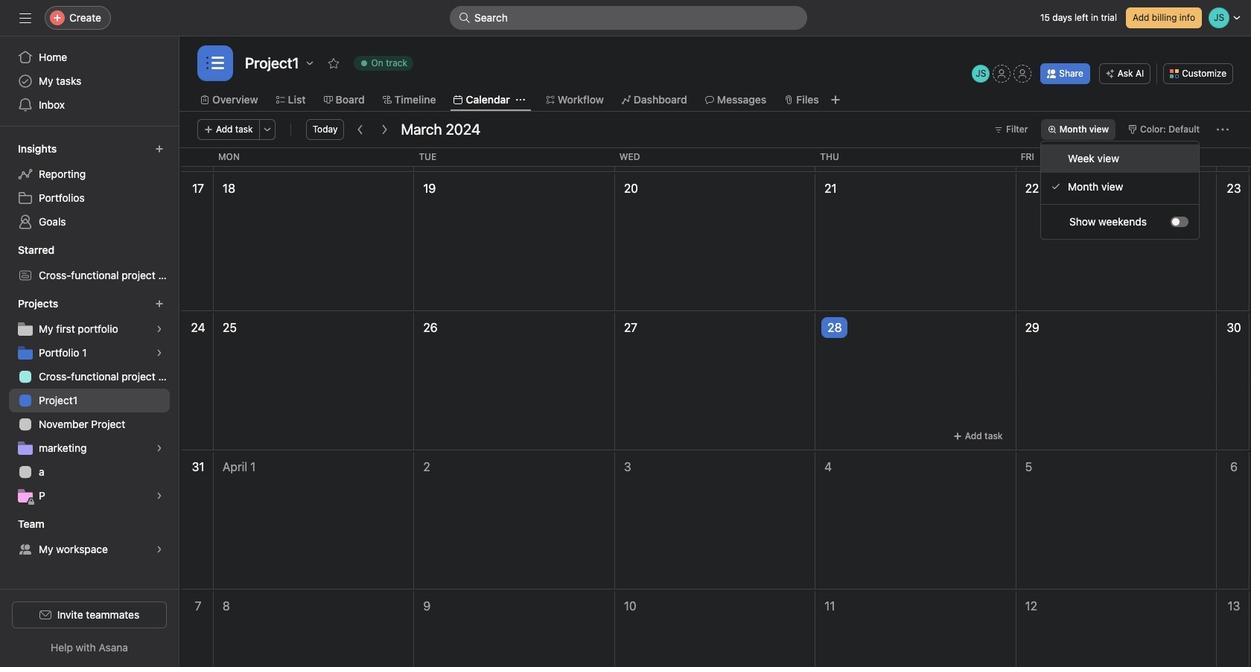 Task type: locate. For each thing, give the bounding box(es) containing it.
manage project members image
[[972, 65, 990, 83]]

list box
[[450, 6, 807, 30]]

new project or portfolio image
[[155, 299, 164, 308]]

add to starred image
[[327, 57, 339, 69]]

more actions image
[[1217, 124, 1229, 136], [263, 125, 272, 134]]

see details, my workspace image
[[155, 545, 164, 554]]

radio item
[[1041, 144, 1199, 173]]

tab actions image
[[516, 95, 525, 104]]

see details, p image
[[155, 492, 164, 500]]

previous month image
[[355, 124, 367, 136]]

see details, portfolio 1 image
[[155, 349, 164, 357]]



Task type: vqa. For each thing, say whether or not it's contained in the screenshot.
prominent Icon
yes



Task type: describe. For each thing, give the bounding box(es) containing it.
hide sidebar image
[[19, 12, 31, 24]]

see details, marketing image
[[155, 444, 164, 453]]

next month image
[[379, 124, 391, 136]]

prominent image
[[459, 12, 471, 24]]

1 horizontal spatial more actions image
[[1217, 124, 1229, 136]]

new insights image
[[155, 144, 164, 153]]

global element
[[0, 36, 179, 126]]

teams element
[[0, 511, 179, 564]]

add tab image
[[829, 94, 841, 106]]

starred element
[[0, 237, 179, 290]]

list image
[[206, 54, 224, 72]]

0 horizontal spatial more actions image
[[263, 125, 272, 134]]

projects element
[[0, 290, 179, 511]]

insights element
[[0, 136, 179, 237]]

see details, my first portfolio image
[[155, 325, 164, 334]]



